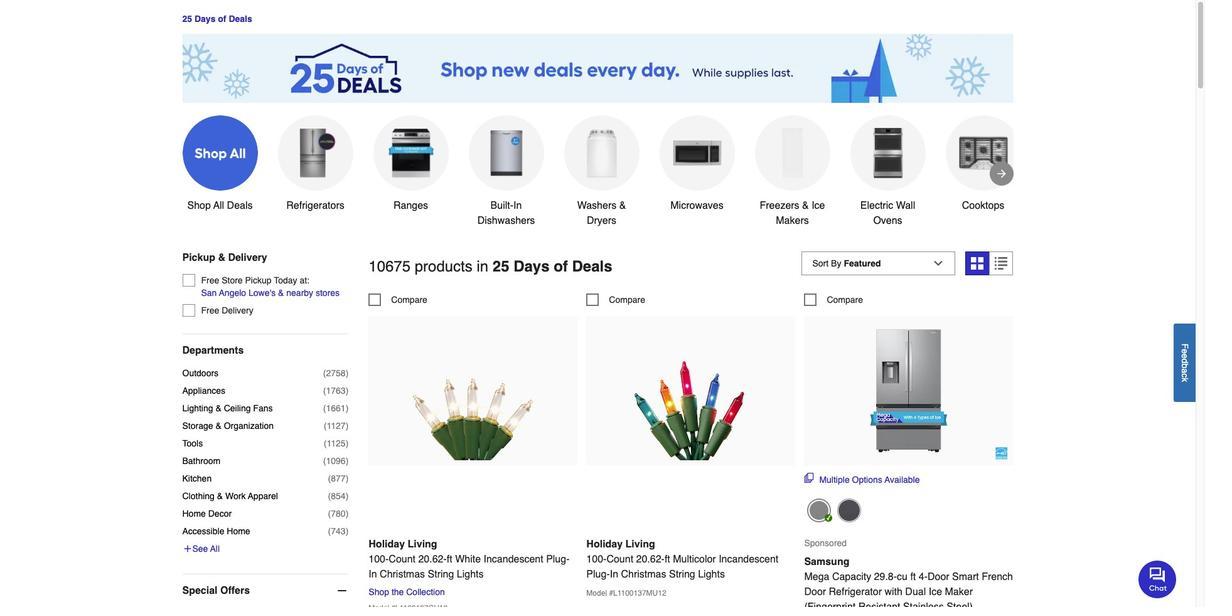 Task type: describe. For each thing, give the bounding box(es) containing it.
2 e from the top
[[1181, 354, 1191, 359]]

0 horizontal spatial days
[[195, 14, 216, 24]]

today
[[274, 276, 297, 286]]

ranges button
[[373, 116, 449, 217]]

holiday living 100-count 20.62-ft multicolor incandescent plug-in christmas string lights
[[587, 540, 779, 581]]

ft for 4-
[[911, 572, 916, 584]]

arrow right image
[[996, 168, 1008, 180]]

offers
[[220, 586, 250, 597]]

& for organization
[[216, 422, 222, 432]]

holiday for holiday living 100-count 20.62-ft white incandescent plug- in christmas string lights
[[369, 540, 405, 551]]

cooktops
[[963, 201, 1005, 212]]

living for white
[[408, 540, 438, 551]]

1 horizontal spatial door
[[928, 572, 950, 584]]

dual
[[906, 587, 927, 599]]

compare for 5014502935 element
[[827, 295, 864, 305]]

white
[[455, 555, 481, 566]]

string for white
[[428, 570, 454, 581]]

) for ( 1661 )
[[346, 404, 349, 414]]

( 1125 )
[[324, 439, 349, 449]]

samsung mega capacity 29.8-cu ft 4-door smart french door refrigerator with dual ice maker (fingerprint resistant stainless stee
[[805, 557, 1014, 608]]

& for ceiling
[[216, 404, 222, 414]]

bathroom
[[182, 457, 221, 467]]

organization
[[224, 422, 274, 432]]

1 e from the top
[[1181, 349, 1191, 354]]

french
[[982, 572, 1014, 584]]

#
[[609, 590, 614, 599]]

lights for white
[[457, 570, 484, 581]]

shop all deals button
[[182, 116, 258, 217]]

san angelo lowe's & nearby stores
[[201, 288, 340, 299]]

1001813154 element
[[587, 294, 646, 307]]

( 1661 )
[[323, 404, 349, 414]]

see all
[[192, 545, 220, 555]]

list view image
[[996, 258, 1008, 270]]

multicolor
[[673, 555, 716, 566]]

microwaves image
[[672, 128, 723, 179]]

20.62- for multicolor
[[637, 555, 665, 566]]

plug- for 100-count 20.62-ft multicolor incandescent plug-in christmas string lights
[[587, 570, 610, 581]]

a
[[1181, 369, 1191, 374]]

matte black stainless image
[[838, 499, 862, 523]]

dryers
[[587, 216, 617, 227]]

( 1763 )
[[323, 386, 349, 396]]

1127
[[327, 422, 346, 432]]

20.62- for white
[[419, 555, 447, 566]]

built-in dishwashers
[[478, 201, 535, 227]]

& for work
[[217, 492, 223, 502]]

special offers button
[[182, 575, 349, 608]]

work
[[225, 492, 246, 502]]

storage & organization
[[182, 422, 274, 432]]

microwaves
[[671, 201, 724, 212]]

shop for shop all deals
[[187, 201, 211, 212]]

ceiling
[[224, 404, 251, 414]]

1 vertical spatial of
[[554, 258, 568, 276]]

in inside built-in dishwashers
[[514, 201, 522, 212]]

c
[[1181, 374, 1191, 378]]

departments element
[[182, 345, 349, 358]]

1096
[[326, 457, 346, 467]]

( 1127 )
[[324, 422, 349, 432]]

stores
[[316, 288, 340, 299]]

resistant
[[859, 602, 901, 608]]

special
[[182, 586, 218, 597]]

ranges
[[394, 201, 428, 212]]

smart
[[953, 572, 980, 584]]

877
[[331, 474, 346, 484]]

(fingerprint
[[805, 602, 856, 608]]

25 days of deals link
[[182, 14, 252, 24]]

1661
[[326, 404, 346, 414]]

plug- for 100-count 20.62-ft white incandescent plug- in christmas string lights
[[546, 555, 570, 566]]

refrigerators image
[[290, 128, 341, 179]]

2 vertical spatial deals
[[572, 258, 613, 276]]

incandescent for multicolor
[[719, 555, 779, 566]]

shop all deals
[[187, 201, 253, 212]]

& for dryers
[[620, 201, 626, 212]]

washers & dryers image
[[577, 128, 627, 179]]

minus image
[[336, 586, 349, 598]]

ft for white
[[447, 555, 453, 566]]

capacity
[[833, 572, 872, 584]]

model
[[587, 590, 607, 599]]

( for 743
[[328, 527, 331, 537]]

accessible
[[182, 527, 224, 537]]

tools
[[182, 439, 203, 449]]

freezers
[[760, 201, 800, 212]]

clothing
[[182, 492, 215, 502]]

incandescent for white
[[484, 555, 544, 566]]

christmas for multicolor
[[621, 570, 667, 581]]

count for 100-count 20.62-ft multicolor incandescent plug-in christmas string lights
[[607, 555, 634, 566]]

f e e d b a c k button
[[1174, 324, 1196, 402]]

d
[[1181, 359, 1191, 364]]

storage
[[182, 422, 213, 432]]

living for multicolor
[[626, 540, 655, 551]]

refrigerator
[[829, 587, 882, 599]]

angelo
[[219, 288, 246, 299]]

) for ( 1127 )
[[346, 422, 349, 432]]

holiday living 100-count 20.62-ft multicolor incandescent plug-in christmas string lights image
[[622, 323, 760, 461]]

( for 780
[[328, 510, 331, 520]]

christmas for white
[[380, 570, 425, 581]]

washers & dryers
[[578, 201, 626, 227]]

fans
[[253, 404, 273, 414]]

4-
[[919, 572, 928, 584]]

compare for 1001813120 element
[[391, 295, 428, 305]]

pickup & delivery
[[182, 253, 267, 264]]

lowe's
[[249, 288, 276, 299]]

25 days of deals. shop new deals every day. while supplies last. image
[[182, 34, 1014, 103]]

0 vertical spatial deals
[[229, 14, 252, 24]]

with
[[885, 587, 903, 599]]

shop for shop the collection
[[369, 588, 389, 598]]

grid view image
[[972, 258, 984, 270]]

free for free delivery
[[201, 306, 219, 316]]

chat invite button image
[[1139, 561, 1178, 599]]

holiday living 100-count 20.62-ft white incandescent plug- in christmas string lights
[[369, 540, 570, 581]]

the
[[392, 588, 404, 598]]

) for ( 780 )
[[346, 510, 349, 520]]

makers
[[776, 216, 809, 227]]

compare for "1001813154" element
[[609, 295, 646, 305]]

k
[[1181, 378, 1191, 382]]

special offers
[[182, 586, 250, 597]]

multiple options available
[[820, 475, 920, 486]]

count for 100-count 20.62-ft white incandescent plug- in christmas string lights
[[389, 555, 416, 566]]

25 days of deals
[[182, 14, 252, 24]]

built-in dishwashers image
[[481, 128, 532, 179]]

in for holiday living 100-count 20.62-ft multicolor incandescent plug-in christmas string lights
[[610, 570, 619, 581]]

ice inside freezers & ice makers
[[812, 201, 826, 212]]

) for ( 1096 )
[[346, 457, 349, 467]]

samsung
[[805, 557, 850, 568]]

( for 1661
[[323, 404, 326, 414]]

( 780 )
[[328, 510, 349, 520]]



Task type: vqa. For each thing, say whether or not it's contained in the screenshot.
144
no



Task type: locate. For each thing, give the bounding box(es) containing it.
holiday inside holiday living 100-count 20.62-ft white incandescent plug- in christmas string lights
[[369, 540, 405, 551]]

1 horizontal spatial ice
[[929, 587, 943, 599]]

door up maker at the right of the page
[[928, 572, 950, 584]]

see
[[192, 545, 208, 555]]

living
[[408, 540, 438, 551], [626, 540, 655, 551]]

0 horizontal spatial lights
[[457, 570, 484, 581]]

& down 'lighting & ceiling fans'
[[216, 422, 222, 432]]

wall
[[897, 201, 916, 212]]

1 horizontal spatial shop
[[369, 588, 389, 598]]

1 ) from the top
[[346, 369, 349, 379]]

deals
[[229, 14, 252, 24], [227, 201, 253, 212], [572, 258, 613, 276]]

1 20.62- from the left
[[419, 555, 447, 566]]

1 string from the left
[[428, 570, 454, 581]]

1 count from the left
[[389, 555, 416, 566]]

0 horizontal spatial ft
[[447, 555, 453, 566]]

christmas inside holiday living 100-count 20.62-ft white incandescent plug- in christmas string lights
[[380, 570, 425, 581]]

854
[[331, 492, 346, 502]]

1 incandescent from the left
[[484, 555, 544, 566]]

delivery up the free store pickup today at:
[[228, 253, 267, 264]]

nearby
[[287, 288, 313, 299]]

20.62- inside 'holiday living 100-count 20.62-ft multicolor incandescent plug-in christmas string lights'
[[637, 555, 665, 566]]

743
[[331, 527, 346, 537]]

( up ( 780 )
[[328, 492, 331, 502]]

holiday
[[369, 540, 405, 551], [587, 540, 623, 551]]

door down mega
[[805, 587, 827, 599]]

) for ( 1763 )
[[346, 386, 349, 396]]

10675 products in 25 days of deals
[[369, 258, 613, 276]]

10675
[[369, 258, 411, 276]]

100- for 100-count 20.62-ft white incandescent plug- in christmas string lights
[[369, 555, 389, 566]]

compare inside "1001813154" element
[[609, 295, 646, 305]]

1 vertical spatial plug-
[[587, 570, 610, 581]]

san
[[201, 288, 217, 299]]

0 vertical spatial home
[[182, 510, 206, 520]]

( 854 )
[[328, 492, 349, 502]]

christmas up l1100137mu12
[[621, 570, 667, 581]]

6 ) from the top
[[346, 457, 349, 467]]

string up collection
[[428, 570, 454, 581]]

( down 1096
[[328, 474, 331, 484]]

& for delivery
[[218, 253, 225, 264]]

holiday up #
[[587, 540, 623, 551]]

ft inside holiday living 100-count 20.62-ft white incandescent plug- in christmas string lights
[[447, 555, 453, 566]]

( down 1763
[[323, 404, 326, 414]]

see all button
[[182, 543, 220, 556]]

ice right freezers
[[812, 201, 826, 212]]

( down the '( 2758 )'
[[323, 386, 326, 396]]

free for free store pickup today at:
[[201, 276, 219, 286]]

2758
[[326, 369, 346, 379]]

0 vertical spatial ice
[[812, 201, 826, 212]]

1 horizontal spatial living
[[626, 540, 655, 551]]

all right see at the left bottom of the page
[[210, 545, 220, 555]]

& inside washers & dryers
[[620, 201, 626, 212]]

count
[[389, 555, 416, 566], [607, 555, 634, 566]]

1 horizontal spatial compare
[[609, 295, 646, 305]]

ice inside the samsung mega capacity 29.8-cu ft 4-door smart french door refrigerator with dual ice maker (fingerprint resistant stainless stee
[[929, 587, 943, 599]]

0 vertical spatial 25
[[182, 14, 192, 24]]

100- inside holiday living 100-count 20.62-ft white incandescent plug- in christmas string lights
[[369, 555, 389, 566]]

100- inside 'holiday living 100-count 20.62-ft multicolor incandescent plug-in christmas string lights'
[[587, 555, 607, 566]]

incandescent inside holiday living 100-count 20.62-ft white incandescent plug- in christmas string lights
[[484, 555, 544, 566]]

plug- inside holiday living 100-count 20.62-ft white incandescent plug- in christmas string lights
[[546, 555, 570, 566]]

2 free from the top
[[201, 306, 219, 316]]

( down the ( 1661 )
[[324, 422, 327, 432]]

free up the san
[[201, 276, 219, 286]]

plug-
[[546, 555, 570, 566], [587, 570, 610, 581]]

5 ) from the top
[[346, 439, 349, 449]]

count up model # l1100137mu12
[[607, 555, 634, 566]]

shop inside button
[[187, 201, 211, 212]]

free store pickup today at:
[[201, 276, 310, 286]]

christmas up 'shop the collection'
[[380, 570, 425, 581]]

1 vertical spatial home
[[227, 527, 250, 537]]

( up 1096
[[324, 439, 327, 449]]

lights inside holiday living 100-count 20.62-ft white incandescent plug- in christmas string lights
[[457, 570, 484, 581]]

0 horizontal spatial door
[[805, 587, 827, 599]]

0 horizontal spatial count
[[389, 555, 416, 566]]

1 vertical spatial delivery
[[222, 306, 254, 316]]

) for ( 743 )
[[346, 527, 349, 537]]

holiday living 100-count 20.62-ft white incandescent plug-in christmas string lights image
[[404, 323, 543, 461]]

0 horizontal spatial christmas
[[380, 570, 425, 581]]

pickup up the san
[[182, 253, 215, 264]]

20.62- inside holiday living 100-count 20.62-ft white incandescent plug- in christmas string lights
[[419, 555, 447, 566]]

ft
[[447, 555, 453, 566], [665, 555, 671, 566], [911, 572, 916, 584]]

8 ) from the top
[[346, 492, 349, 502]]

apparel
[[248, 492, 278, 502]]

1 horizontal spatial ft
[[665, 555, 671, 566]]

1 horizontal spatial of
[[554, 258, 568, 276]]

holiday for holiday living 100-count 20.62-ft multicolor incandescent plug-in christmas string lights
[[587, 540, 623, 551]]

( 877 )
[[328, 474, 349, 484]]

mega
[[805, 572, 830, 584]]

1 compare from the left
[[391, 295, 428, 305]]

0 vertical spatial shop
[[187, 201, 211, 212]]

ice
[[812, 201, 826, 212], [929, 587, 943, 599]]

cu
[[897, 572, 908, 584]]

in up the dishwashers
[[514, 201, 522, 212]]

0 vertical spatial pickup
[[182, 253, 215, 264]]

cooktops button
[[946, 116, 1022, 217]]

in
[[477, 258, 489, 276]]

) down ( 1127 ) at the left bottom
[[346, 439, 349, 449]]

1 vertical spatial free
[[201, 306, 219, 316]]

29.8-
[[875, 572, 898, 584]]

free down the san
[[201, 306, 219, 316]]

) up 854
[[346, 474, 349, 484]]

& right washers
[[620, 201, 626, 212]]

free delivery
[[201, 306, 254, 316]]

2 holiday from the left
[[587, 540, 623, 551]]

3 ) from the top
[[346, 404, 349, 414]]

) down the '( 2758 )'
[[346, 386, 349, 396]]

all
[[213, 201, 224, 212], [210, 545, 220, 555]]

fingerprint resistant stainless steel image
[[808, 499, 832, 523]]

& inside freezers & ice makers
[[803, 201, 809, 212]]

ft inside 'holiday living 100-count 20.62-ft multicolor incandescent plug-in christmas string lights'
[[665, 555, 671, 566]]

in inside 'holiday living 100-count 20.62-ft multicolor incandescent plug-in christmas string lights'
[[610, 570, 619, 581]]

5014502935 element
[[805, 294, 864, 307]]

plus image
[[182, 545, 192, 555]]

1 horizontal spatial plug-
[[587, 570, 610, 581]]

electric wall ovens button
[[851, 116, 926, 232]]

0 vertical spatial door
[[928, 572, 950, 584]]

dishwashers
[[478, 216, 535, 227]]

ft inside the samsung mega capacity 29.8-cu ft 4-door smart french door refrigerator with dual ice maker (fingerprint resistant stainless stee
[[911, 572, 916, 584]]

home
[[182, 510, 206, 520], [227, 527, 250, 537]]

string inside holiday living 100-count 20.62-ft white incandescent plug- in christmas string lights
[[428, 570, 454, 581]]

2 ) from the top
[[346, 386, 349, 396]]

) for ( 1125 )
[[346, 439, 349, 449]]

) up the ( 1125 )
[[346, 422, 349, 432]]

pickup up lowe's
[[245, 276, 272, 286]]

in up #
[[610, 570, 619, 581]]

2 horizontal spatial in
[[610, 570, 619, 581]]

delivery down angelo at the left top of page
[[222, 306, 254, 316]]

20.62- up l1100137mu12
[[637, 555, 665, 566]]

1 vertical spatial door
[[805, 587, 827, 599]]

shop all deals image
[[182, 116, 258, 191]]

of
[[218, 14, 226, 24], [554, 258, 568, 276]]

( for 1763
[[323, 386, 326, 396]]

shop left the
[[369, 588, 389, 598]]

1 horizontal spatial days
[[514, 258, 550, 276]]

& left work at the left bottom of page
[[217, 492, 223, 502]]

2 incandescent from the left
[[719, 555, 779, 566]]

ft for multicolor
[[665, 555, 671, 566]]

1001813120 element
[[369, 294, 428, 307]]

1 horizontal spatial christmas
[[621, 570, 667, 581]]

incandescent inside 'holiday living 100-count 20.62-ft multicolor incandescent plug-in christmas string lights'
[[719, 555, 779, 566]]

2 christmas from the left
[[621, 570, 667, 581]]

1763
[[326, 386, 346, 396]]

deals inside button
[[227, 201, 253, 212]]

energy star qualified image
[[996, 448, 1009, 460]]

living inside holiday living 100-count 20.62-ft white incandescent plug- in christmas string lights
[[408, 540, 438, 551]]

1 vertical spatial shop
[[369, 588, 389, 598]]

0 horizontal spatial string
[[428, 570, 454, 581]]

0 horizontal spatial 25
[[182, 14, 192, 24]]

microwaves button
[[660, 116, 735, 217]]

lighting
[[182, 404, 213, 414]]

7 ) from the top
[[346, 474, 349, 484]]

lights inside 'holiday living 100-count 20.62-ft multicolor incandescent plug-in christmas string lights'
[[698, 570, 725, 581]]

washers & dryers button
[[564, 116, 640, 232]]

lights for multicolor
[[698, 570, 725, 581]]

( for 1096
[[323, 457, 326, 467]]

0 horizontal spatial compare
[[391, 295, 428, 305]]

f
[[1181, 344, 1191, 349]]

0 vertical spatial days
[[195, 14, 216, 24]]

all for shop
[[213, 201, 224, 212]]

1 christmas from the left
[[380, 570, 425, 581]]

e
[[1181, 349, 1191, 354], [1181, 354, 1191, 359]]

& left ceiling
[[216, 404, 222, 414]]

0 horizontal spatial holiday
[[369, 540, 405, 551]]

shop down shop all deals 'image'
[[187, 201, 211, 212]]

living up l1100137mu12
[[626, 540, 655, 551]]

( for 1127
[[324, 422, 327, 432]]

100- up model
[[587, 555, 607, 566]]

incandescent right multicolor
[[719, 555, 779, 566]]

0 horizontal spatial pickup
[[182, 253, 215, 264]]

1 vertical spatial days
[[514, 258, 550, 276]]

0 horizontal spatial living
[[408, 540, 438, 551]]

( for 877
[[328, 474, 331, 484]]

all for see
[[210, 545, 220, 555]]

1 horizontal spatial 25
[[493, 258, 510, 276]]

decor
[[208, 510, 232, 520]]

0 horizontal spatial incandescent
[[484, 555, 544, 566]]

100-
[[369, 555, 389, 566], [587, 555, 607, 566]]

shop the collection link
[[369, 588, 450, 598]]

2 string from the left
[[669, 570, 696, 581]]

( down ( 854 )
[[328, 510, 331, 520]]

2 20.62- from the left
[[637, 555, 665, 566]]

lights down multicolor
[[698, 570, 725, 581]]

1 vertical spatial deals
[[227, 201, 253, 212]]

products
[[415, 258, 473, 276]]

) up ( 780 )
[[346, 492, 349, 502]]

1 horizontal spatial 20.62-
[[637, 555, 665, 566]]

25
[[182, 14, 192, 24], [493, 258, 510, 276]]

compare inside 5014502935 element
[[827, 295, 864, 305]]

20.62- up collection
[[419, 555, 447, 566]]

incandescent right white
[[484, 555, 544, 566]]

0 horizontal spatial ice
[[812, 201, 826, 212]]

refrigerators button
[[278, 116, 353, 217]]

1 vertical spatial 25
[[493, 258, 510, 276]]

all up pickup & delivery
[[213, 201, 224, 212]]

100- for 100-count 20.62-ft multicolor incandescent plug-in christmas string lights
[[587, 555, 607, 566]]

) down ( 780 )
[[346, 527, 349, 537]]

1 horizontal spatial in
[[514, 201, 522, 212]]

samsung mega capacity 29.8-cu ft 4-door smart french door refrigerator with dual ice maker (fingerprint resistant stainless steel) energy star image
[[840, 323, 978, 461]]

in inside holiday living 100-count 20.62-ft white incandescent plug- in christmas string lights
[[369, 570, 377, 581]]

multiple options available link
[[805, 474, 920, 487]]

l1100137mu12
[[614, 590, 667, 599]]

780
[[331, 510, 346, 520]]

holiday up the
[[369, 540, 405, 551]]

) up ( 1127 ) at the left bottom
[[346, 404, 349, 414]]

100- up 'shop the collection'
[[369, 555, 389, 566]]

1 horizontal spatial incandescent
[[719, 555, 779, 566]]

ft left white
[[447, 555, 453, 566]]

9 ) from the top
[[346, 510, 349, 520]]

2 horizontal spatial compare
[[827, 295, 864, 305]]

10 ) from the top
[[346, 527, 349, 537]]

e up b
[[1181, 354, 1191, 359]]

in up 'shop the collection'
[[369, 570, 377, 581]]

refrigerators
[[287, 201, 345, 212]]

4 ) from the top
[[346, 422, 349, 432]]

count up the
[[389, 555, 416, 566]]

0 horizontal spatial home
[[182, 510, 206, 520]]

count inside 'holiday living 100-count 20.62-ft multicolor incandescent plug-in christmas string lights'
[[607, 555, 634, 566]]

days
[[195, 14, 216, 24], [514, 258, 550, 276]]

) up 1763
[[346, 369, 349, 379]]

kitchen
[[182, 474, 212, 484]]

samsungmega capacity 29.8-cu ft 4-door smart french door refrigerator with dual ice maker (fingerprint resistant stainless steel) energy star element
[[805, 317, 1014, 466]]

0 horizontal spatial plug-
[[546, 555, 570, 566]]

string down multicolor
[[669, 570, 696, 581]]

) for ( 877 )
[[346, 474, 349, 484]]

electric
[[861, 201, 894, 212]]

) for ( 854 )
[[346, 492, 349, 502]]

clothing & work apparel
[[182, 492, 278, 502]]

incandescent
[[484, 555, 544, 566], [719, 555, 779, 566]]

2 100- from the left
[[587, 555, 607, 566]]

ranges image
[[386, 128, 436, 179]]

plug- inside 'holiday living 100-count 20.62-ft multicolor incandescent plug-in christmas string lights'
[[587, 570, 610, 581]]

1 vertical spatial ice
[[929, 587, 943, 599]]

) up ( 877 )
[[346, 457, 349, 467]]

in for holiday living 100-count 20.62-ft white incandescent plug- in christmas string lights
[[369, 570, 377, 581]]

delivery
[[228, 253, 267, 264], [222, 306, 254, 316]]

string inside 'holiday living 100-count 20.62-ft multicolor incandescent plug-in christmas string lights'
[[669, 570, 696, 581]]

& up makers
[[803, 201, 809, 212]]

washers
[[578, 201, 617, 212]]

2 count from the left
[[607, 555, 634, 566]]

f e e d b a c k
[[1181, 344, 1191, 382]]

christmas
[[380, 570, 425, 581], [621, 570, 667, 581]]

0 horizontal spatial 100-
[[369, 555, 389, 566]]

ice up stainless
[[929, 587, 943, 599]]

model # l1100137mu12
[[587, 590, 667, 599]]

2 lights from the left
[[698, 570, 725, 581]]

( 1096 )
[[323, 457, 349, 467]]

accessible home
[[182, 527, 250, 537]]

e up d
[[1181, 349, 1191, 354]]

lights down white
[[457, 570, 484, 581]]

1 horizontal spatial lights
[[698, 570, 725, 581]]

& for ice
[[803, 201, 809, 212]]

1 free from the top
[[201, 276, 219, 286]]

freezers & ice makers
[[760, 201, 826, 227]]

holiday inside 'holiday living 100-count 20.62-ft multicolor incandescent plug-in christmas string lights'
[[587, 540, 623, 551]]

multiple
[[820, 475, 850, 486]]

1 horizontal spatial pickup
[[245, 276, 272, 286]]

built-
[[491, 201, 514, 212]]

1 horizontal spatial string
[[669, 570, 696, 581]]

home down clothing
[[182, 510, 206, 520]]

0 horizontal spatial 20.62-
[[419, 555, 447, 566]]

collection
[[406, 588, 445, 598]]

1 horizontal spatial home
[[227, 527, 250, 537]]

( down ( 780 )
[[328, 527, 331, 537]]

0 vertical spatial delivery
[[228, 253, 267, 264]]

0 vertical spatial all
[[213, 201, 224, 212]]

cooktops image
[[959, 128, 1009, 179]]

) down ( 854 )
[[346, 510, 349, 520]]

home down decor
[[227, 527, 250, 537]]

0 vertical spatial free
[[201, 276, 219, 286]]

0 vertical spatial plug-
[[546, 555, 570, 566]]

1 100- from the left
[[369, 555, 389, 566]]

( down the ( 1125 )
[[323, 457, 326, 467]]

ft left 4-
[[911, 572, 916, 584]]

1 lights from the left
[[457, 570, 484, 581]]

compare inside 1001813120 element
[[391, 295, 428, 305]]

( for 1125
[[324, 439, 327, 449]]

shop
[[187, 201, 211, 212], [369, 588, 389, 598]]

1 horizontal spatial 100-
[[587, 555, 607, 566]]

in
[[514, 201, 522, 212], [369, 570, 377, 581], [610, 570, 619, 581]]

1 horizontal spatial count
[[607, 555, 634, 566]]

( for 2758
[[323, 369, 326, 379]]

1 vertical spatial all
[[210, 545, 220, 555]]

built-in dishwashers button
[[469, 116, 544, 232]]

0 horizontal spatial of
[[218, 14, 226, 24]]

& up the store
[[218, 253, 225, 264]]

& down today
[[278, 288, 284, 299]]

living inside 'holiday living 100-count 20.62-ft multicolor incandescent plug-in christmas string lights'
[[626, 540, 655, 551]]

count inside holiday living 100-count 20.62-ft white incandescent plug- in christmas string lights
[[389, 555, 416, 566]]

( up 1763
[[323, 369, 326, 379]]

2 horizontal spatial ft
[[911, 572, 916, 584]]

0 horizontal spatial shop
[[187, 201, 211, 212]]

0 vertical spatial of
[[218, 14, 226, 24]]

) for ( 2758 )
[[346, 369, 349, 379]]

( for 854
[[328, 492, 331, 502]]

at:
[[300, 276, 310, 286]]

san angelo lowe's & nearby stores button
[[201, 287, 340, 300]]

maker
[[946, 587, 973, 599]]

string for multicolor
[[669, 570, 696, 581]]

2 compare from the left
[[609, 295, 646, 305]]

living up collection
[[408, 540, 438, 551]]

christmas inside 'holiday living 100-count 20.62-ft multicolor incandescent plug-in christmas string lights'
[[621, 570, 667, 581]]

electric wall ovens image
[[863, 128, 913, 179]]

3 compare from the left
[[827, 295, 864, 305]]

( 743 )
[[328, 527, 349, 537]]

freezers & ice makers image
[[768, 128, 818, 179]]

2 living from the left
[[626, 540, 655, 551]]

ft left multicolor
[[665, 555, 671, 566]]

0 horizontal spatial in
[[369, 570, 377, 581]]

electric wall ovens
[[861, 201, 916, 227]]

1 vertical spatial pickup
[[245, 276, 272, 286]]

1 holiday from the left
[[369, 540, 405, 551]]

home decor
[[182, 510, 232, 520]]

1 horizontal spatial holiday
[[587, 540, 623, 551]]

1 living from the left
[[408, 540, 438, 551]]



